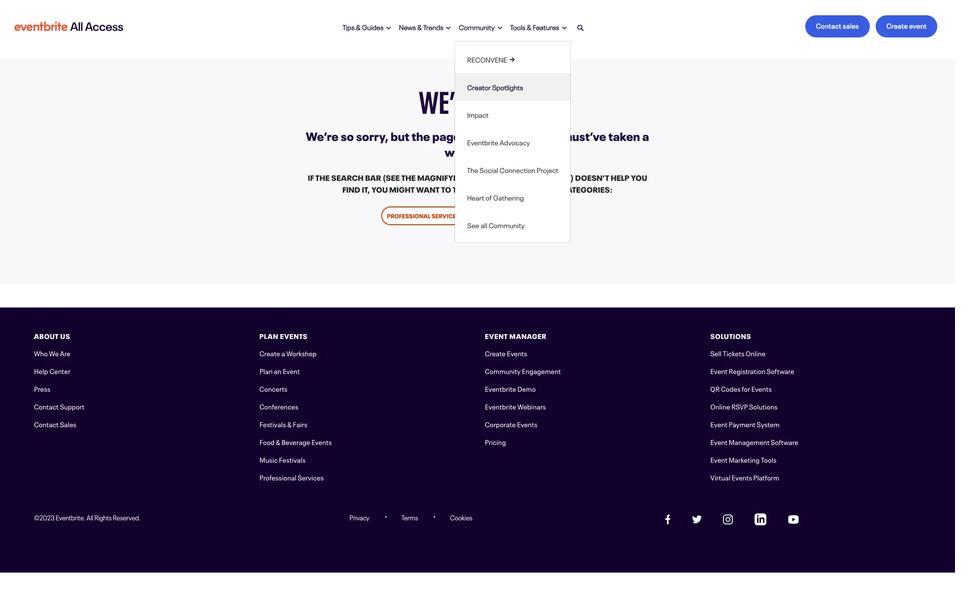 Task type: vqa. For each thing, say whether or not it's contained in the screenshot.
Arrow image to the right
yes



Task type: locate. For each thing, give the bounding box(es) containing it.
online down qr
[[711, 401, 731, 411]]

plan
[[260, 331, 279, 341], [260, 366, 273, 376]]

sell
[[711, 348, 722, 358]]

for right codes
[[742, 384, 751, 393]]

1 horizontal spatial a
[[643, 127, 650, 144]]

the
[[412, 127, 430, 144], [316, 171, 330, 183], [402, 171, 416, 183], [506, 171, 521, 183]]

2 arrow image from the left
[[562, 26, 567, 30]]

1 horizontal spatial create
[[485, 348, 506, 358]]

we're inside we're so sorry, but the page you're looking for must've taken a wrong turn.
[[306, 127, 339, 144]]

arrow image right 'reconvene'
[[510, 57, 515, 62]]

solutions up tickets
[[711, 331, 752, 341]]

contact support link
[[34, 401, 85, 411]]

see all community
[[468, 220, 525, 229]]

& left "features"
[[527, 21, 532, 31]]

sales
[[60, 419, 76, 429]]

event down "sell"
[[711, 366, 728, 376]]

festivals up professional services link
[[279, 455, 306, 464]]

if
[[308, 171, 314, 183]]

payment
[[729, 419, 756, 429]]

0 vertical spatial eventbrite
[[468, 137, 499, 147]]

create up an
[[260, 348, 280, 358]]

0 horizontal spatial for
[[544, 127, 560, 144]]

0 horizontal spatial tools
[[511, 21, 526, 31]]

& right "news"
[[418, 21, 422, 31]]

event up 'virtual'
[[711, 455, 728, 464]]

a down the "plan events"
[[282, 348, 285, 358]]

reconvene
[[468, 54, 508, 64]]

0 horizontal spatial arrow image
[[386, 26, 391, 30]]

arrow image right 'guides'
[[386, 26, 391, 30]]

see all community link
[[456, 216, 571, 233]]

events for plan events
[[280, 331, 308, 341]]

create left event
[[887, 20, 909, 30]]

conferences
[[260, 401, 299, 411]]

gathering
[[494, 192, 524, 202]]

we're left so
[[306, 127, 339, 144]]

professional for professional services
[[387, 211, 431, 220]]

0 horizontal spatial professional
[[260, 472, 297, 482]]

1 horizontal spatial online
[[746, 348, 766, 358]]

2 horizontal spatial create
[[887, 20, 909, 30]]

arrow image
[[498, 26, 503, 30], [562, 26, 567, 30]]

event
[[910, 20, 927, 30]]

see
[[468, 220, 480, 229]]

2 vertical spatial eventbrite
[[485, 401, 517, 411]]

support
[[60, 401, 85, 411]]

news & trends link
[[395, 16, 455, 37]]

1 horizontal spatial for
[[742, 384, 751, 393]]

privacy
[[350, 513, 370, 522]]

& left fairs
[[287, 419, 292, 429]]

arrow image
[[386, 26, 391, 30], [446, 26, 451, 30], [510, 57, 515, 62]]

a right taken
[[643, 127, 650, 144]]

0 vertical spatial we're
[[419, 76, 480, 122]]

1 vertical spatial software
[[771, 437, 799, 447]]

virtual events platform
[[711, 472, 780, 482]]

eventbrite demo
[[485, 384, 536, 393]]

the right (see
[[402, 171, 416, 183]]

management
[[729, 437, 770, 447]]

0 vertical spatial contact
[[817, 20, 842, 30]]

cookies link
[[450, 513, 473, 522]]

community right all
[[489, 220, 525, 229]]

search
[[332, 171, 364, 183]]

arrow image right trends
[[446, 26, 451, 30]]

contact down press link in the left bottom of the page
[[34, 401, 59, 411]]

online up the event registration software
[[746, 348, 766, 358]]

1 arrow image from the left
[[498, 26, 503, 30]]

we're up page
[[419, 76, 480, 122]]

the right but
[[412, 127, 430, 144]]

about
[[34, 331, 59, 341]]

twitter image
[[692, 516, 702, 524]]

contact left sales at bottom left
[[34, 419, 59, 429]]

heart of gathering link
[[456, 188, 571, 206]]

of right one
[[487, 183, 497, 195]]

2 vertical spatial community
[[485, 366, 521, 376]]

contact left the sales
[[817, 20, 842, 30]]

contact for contact sales
[[34, 419, 59, 429]]

about us
[[34, 331, 70, 341]]

are
[[60, 348, 70, 358]]

0 vertical spatial a
[[643, 127, 650, 144]]

software for event registration software
[[767, 366, 795, 376]]

search icon image
[[578, 24, 584, 32]]

tips
[[343, 21, 355, 31]]

you're
[[463, 127, 498, 144]]

events up create a workshop at the left bottom of the page
[[280, 331, 308, 341]]

1 plan from the top
[[260, 331, 279, 341]]

you right it,
[[372, 183, 388, 195]]

help center
[[34, 366, 70, 376]]

turn.
[[483, 142, 511, 160]]

community down create events link
[[485, 366, 521, 376]]

0 horizontal spatial create
[[260, 348, 280, 358]]

event management software link
[[711, 437, 799, 447]]

sales
[[843, 20, 860, 30]]

events down event manager at the right of page
[[507, 348, 528, 358]]

event management software
[[711, 437, 799, 447]]

&
[[356, 21, 361, 31], [418, 21, 422, 31], [527, 21, 532, 31], [287, 419, 292, 429], [276, 437, 280, 447]]

create for create events
[[485, 348, 506, 358]]

0 vertical spatial plan
[[260, 331, 279, 341]]

0 horizontal spatial online
[[711, 401, 731, 411]]

arrow image left search icon
[[562, 26, 567, 30]]

1 vertical spatial eventbrite
[[485, 384, 517, 393]]

1 vertical spatial solutions
[[750, 401, 778, 411]]

contact sales link
[[34, 419, 76, 429]]

tools left "features"
[[511, 21, 526, 31]]

event left payment
[[711, 419, 728, 429]]

1 vertical spatial a
[[282, 348, 285, 358]]

& right "tips"
[[356, 21, 361, 31]]

& for food
[[276, 437, 280, 447]]

contact for contact sales
[[817, 20, 842, 30]]

all
[[87, 513, 93, 522]]

of
[[487, 183, 497, 195], [486, 192, 492, 202]]

professional down might
[[387, 211, 431, 220]]

arrow image for guides
[[386, 26, 391, 30]]

create
[[887, 20, 909, 30], [260, 348, 280, 358], [485, 348, 506, 358]]

arrow image inside reconvene link
[[510, 57, 515, 62]]

arrow image inside tips & guides link
[[386, 26, 391, 30]]

services
[[432, 211, 460, 220]]

heart
[[468, 192, 485, 202]]

1 horizontal spatial arrow image
[[562, 26, 567, 30]]

eventbrite.
[[56, 513, 86, 522]]

create down event manager at the right of page
[[485, 348, 506, 358]]

professional services link
[[381, 207, 466, 225]]

events down webinars
[[517, 419, 538, 429]]

(see
[[383, 171, 400, 183]]

instagram image
[[724, 514, 734, 525]]

1 horizontal spatial professional
[[387, 211, 431, 220]]

& for tips
[[356, 21, 361, 31]]

0 horizontal spatial we're
[[306, 127, 339, 144]]

arrow image up 'reconvene'
[[498, 26, 503, 30]]

event for event registration software
[[711, 366, 728, 376]]

events right beverage
[[312, 437, 332, 447]]

rsvp
[[732, 401, 748, 411]]

software right registration
[[767, 366, 795, 376]]

pricing
[[485, 437, 506, 447]]

1 vertical spatial professional
[[260, 472, 297, 482]]

professional down music festivals link
[[260, 472, 297, 482]]

system
[[757, 419, 780, 429]]

help
[[611, 171, 630, 183]]

arrow image inside 'community' "link"
[[498, 26, 503, 30]]

event up create events link
[[485, 331, 508, 341]]

tools up platform
[[761, 455, 777, 464]]

popular
[[524, 183, 560, 195]]

1 vertical spatial contact
[[34, 401, 59, 411]]

0 horizontal spatial you
[[372, 183, 388, 195]]

social
[[480, 164, 499, 174]]

0 vertical spatial software
[[767, 366, 795, 376]]

eventbrite for eventbrite webinars
[[485, 401, 517, 411]]

professional for professional services
[[260, 472, 297, 482]]

events down event marketing tools link
[[732, 472, 753, 482]]

contact for contact support
[[34, 401, 59, 411]]

online rsvp solutions
[[711, 401, 778, 411]]

qr codes for events
[[711, 384, 772, 393]]

0 vertical spatial professional
[[387, 211, 431, 220]]

©2023 eventbrite. all rights reserved.
[[34, 513, 141, 522]]

solutions
[[711, 331, 752, 341], [750, 401, 778, 411]]

software down system
[[771, 437, 799, 447]]

0 vertical spatial community
[[459, 21, 495, 31]]

0 horizontal spatial a
[[282, 348, 285, 358]]

& right food at the left bottom of page
[[276, 437, 280, 447]]

events
[[280, 331, 308, 341], [507, 348, 528, 358], [752, 384, 772, 393], [517, 419, 538, 429], [312, 437, 332, 447], [732, 472, 753, 482]]

& inside 'link'
[[418, 21, 422, 31]]

arrow image inside "tools & features" link
[[562, 26, 567, 30]]

software
[[767, 366, 795, 376], [771, 437, 799, 447]]

1 vertical spatial plan
[[260, 366, 273, 376]]

festivals
[[260, 419, 286, 429], [279, 455, 306, 464]]

plan left an
[[260, 366, 273, 376]]

1 horizontal spatial we're
[[419, 76, 480, 122]]

must've
[[562, 127, 607, 144]]

1 vertical spatial tools
[[761, 455, 777, 464]]

the inside we're so sorry, but the page you're looking for must've taken a wrong turn.
[[412, 127, 430, 144]]

solutions up system
[[750, 401, 778, 411]]

event
[[485, 331, 508, 341], [283, 366, 300, 376], [711, 366, 728, 376], [711, 419, 728, 429], [711, 437, 728, 447], [711, 455, 728, 464]]

community up 'reconvene'
[[459, 21, 495, 31]]

1 vertical spatial online
[[711, 401, 731, 411]]

community inside "link"
[[459, 21, 495, 31]]

you right help
[[631, 171, 648, 183]]

plan up create a workshop link
[[260, 331, 279, 341]]

0 vertical spatial for
[[544, 127, 560, 144]]

tools
[[511, 21, 526, 31], [761, 455, 777, 464]]

0 vertical spatial online
[[746, 348, 766, 358]]

plan for plan events
[[260, 331, 279, 341]]

0 vertical spatial tools
[[511, 21, 526, 31]]

impact
[[468, 109, 489, 119]]

1 vertical spatial for
[[742, 384, 751, 393]]

1 vertical spatial festivals
[[279, 455, 306, 464]]

1 horizontal spatial tools
[[761, 455, 777, 464]]

who we are link
[[34, 348, 70, 358]]

impact link
[[456, 105, 571, 123]]

arrow image inside news & trends 'link'
[[446, 26, 451, 30]]

1 vertical spatial we're
[[306, 127, 339, 144]]

1 horizontal spatial arrow image
[[446, 26, 451, 30]]

press link
[[34, 384, 50, 393]]

2 plan from the top
[[260, 366, 273, 376]]

event left management
[[711, 437, 728, 447]]

2 horizontal spatial arrow image
[[510, 57, 515, 62]]

festivals up food at the left bottom of page
[[260, 419, 286, 429]]

2 vertical spatial contact
[[34, 419, 59, 429]]

all
[[481, 220, 488, 229]]

online
[[746, 348, 766, 358], [711, 401, 731, 411]]

arrow image for tools & features
[[562, 26, 567, 30]]

contact support
[[34, 401, 85, 411]]

heart of gathering
[[468, 192, 524, 202]]

sell tickets online
[[711, 348, 766, 358]]

professional services
[[260, 472, 324, 482]]

0 horizontal spatial arrow image
[[498, 26, 503, 30]]

for right looking
[[544, 127, 560, 144]]

the
[[468, 164, 479, 174]]

help center link
[[34, 366, 70, 376]]

plan an event link
[[260, 366, 300, 376]]



Task type: describe. For each thing, give the bounding box(es) containing it.
taken
[[609, 127, 641, 144]]

the right in
[[506, 171, 521, 183]]

eventbrite webinars link
[[485, 401, 546, 411]]

create for create event
[[887, 20, 909, 30]]

professional services link
[[260, 472, 324, 482]]

privacy link
[[350, 513, 370, 522]]

eventbrite for eventbrite demo
[[485, 384, 517, 393]]

bar
[[365, 171, 382, 183]]

we're lost.
[[419, 76, 536, 122]]

terms link
[[402, 513, 418, 522]]

in
[[497, 171, 505, 183]]

us
[[60, 331, 70, 341]]

who
[[34, 348, 48, 358]]

but
[[391, 127, 410, 144]]

of right heart
[[486, 192, 492, 202]]

services
[[298, 472, 324, 482]]

connection
[[500, 164, 536, 174]]

pricing link
[[485, 437, 506, 447]]

create a workshop link
[[260, 348, 317, 358]]

lost.
[[485, 76, 536, 122]]

facebook image
[[666, 515, 671, 525]]

corporate events link
[[485, 419, 538, 429]]

advocacy
[[500, 137, 531, 147]]

1 vertical spatial community
[[489, 220, 525, 229]]

events for create events
[[507, 348, 528, 358]]

1 horizontal spatial you
[[631, 171, 648, 183]]

looking
[[500, 127, 541, 144]]

for inside we're so sorry, but the page you're looking for must've taken a wrong turn.
[[544, 127, 560, 144]]

0 vertical spatial festivals
[[260, 419, 286, 429]]

navigation)
[[522, 171, 574, 183]]

news & trends
[[399, 21, 444, 31]]

if the search bar (see the magnifying glass in the navigation) doesn't help you find it, you might want to try one of these popular categories:
[[308, 171, 648, 195]]

a inside we're so sorry, but the page you're looking for must've taken a wrong turn.
[[643, 127, 650, 144]]

manager
[[510, 331, 547, 341]]

spotlights
[[493, 82, 524, 91]]

community engagement
[[485, 366, 561, 376]]

0 vertical spatial solutions
[[711, 331, 752, 341]]

corporate events
[[485, 419, 538, 429]]

project
[[537, 164, 559, 174]]

virtual events platform link
[[711, 472, 780, 482]]

arrow image for trends
[[446, 26, 451, 30]]

try
[[453, 183, 467, 195]]

registration
[[729, 366, 766, 376]]

tools & features
[[511, 21, 560, 31]]

event for event marketing tools
[[711, 455, 728, 464]]

events for virtual events platform
[[732, 472, 753, 482]]

marketing
[[729, 455, 760, 464]]

community for community engagement
[[485, 366, 521, 376]]

we're for we're lost.
[[419, 76, 480, 122]]

event registration software
[[711, 366, 795, 376]]

event registration software link
[[711, 366, 795, 376]]

event payment system
[[711, 419, 780, 429]]

creator spotlights
[[468, 82, 524, 91]]

of inside the if the search bar (see the magnifying glass in the navigation) doesn't help you find it, you might want to try one of these popular categories:
[[487, 183, 497, 195]]

event manager
[[485, 331, 547, 341]]

event right an
[[283, 366, 300, 376]]

online rsvp solutions link
[[711, 401, 778, 411]]

event for event manager
[[485, 331, 508, 341]]

create for create a workshop
[[260, 348, 280, 358]]

these
[[498, 183, 522, 195]]

linkedin image
[[755, 514, 767, 525]]

page
[[433, 127, 461, 144]]

an
[[274, 366, 282, 376]]

eventbrite for eventbrite advocacy
[[468, 137, 499, 147]]

eventbrite demo link
[[485, 384, 536, 393]]

software for event management software
[[771, 437, 799, 447]]

plan events
[[260, 331, 308, 341]]

arrow image for community
[[498, 26, 503, 30]]

the right if
[[316, 171, 330, 183]]

events down 'event registration software' link
[[752, 384, 772, 393]]

the social connection project link
[[456, 160, 571, 178]]

food & beverage events
[[260, 437, 332, 447]]

codes
[[722, 384, 741, 393]]

event for event management software
[[711, 437, 728, 447]]

we're for we're so sorry, but the page you're looking for must've taken a wrong turn.
[[306, 127, 339, 144]]

it,
[[362, 183, 370, 195]]

reserved.
[[113, 513, 141, 522]]

& for festivals
[[287, 419, 292, 429]]

events for corporate events
[[517, 419, 538, 429]]

create event
[[887, 20, 927, 30]]

tips & guides link
[[339, 16, 395, 37]]

festivals & fairs link
[[260, 419, 308, 429]]

features
[[533, 21, 560, 31]]

eventbrite advocacy
[[468, 137, 531, 147]]

one
[[469, 183, 485, 195]]

logo eventbrite image
[[13, 17, 124, 35]]

qr
[[711, 384, 720, 393]]

who we are
[[34, 348, 70, 358]]

center
[[49, 366, 70, 376]]

engagement
[[522, 366, 561, 376]]

the social connection project
[[468, 164, 559, 174]]

categories:
[[561, 183, 613, 195]]

©2023
[[34, 513, 55, 522]]

community for community
[[459, 21, 495, 31]]

to
[[441, 183, 452, 195]]

might
[[390, 183, 415, 195]]

glass
[[469, 171, 495, 183]]

food & beverage events link
[[260, 437, 332, 447]]

& for news
[[418, 21, 422, 31]]

& for tools
[[527, 21, 532, 31]]

conferences link
[[260, 401, 299, 411]]

event payment system link
[[711, 419, 780, 429]]

cookies
[[450, 513, 473, 522]]

youtube image
[[789, 515, 800, 524]]

so
[[341, 127, 354, 144]]

professional services
[[387, 211, 460, 220]]

magnifying
[[418, 171, 468, 183]]

event marketing tools
[[711, 455, 777, 464]]

plan for plan an event
[[260, 366, 273, 376]]

event for event payment system
[[711, 419, 728, 429]]

webinars
[[518, 401, 546, 411]]

food
[[260, 437, 275, 447]]

concerts link
[[260, 384, 288, 393]]

music festivals link
[[260, 455, 306, 464]]

want
[[417, 183, 440, 195]]



